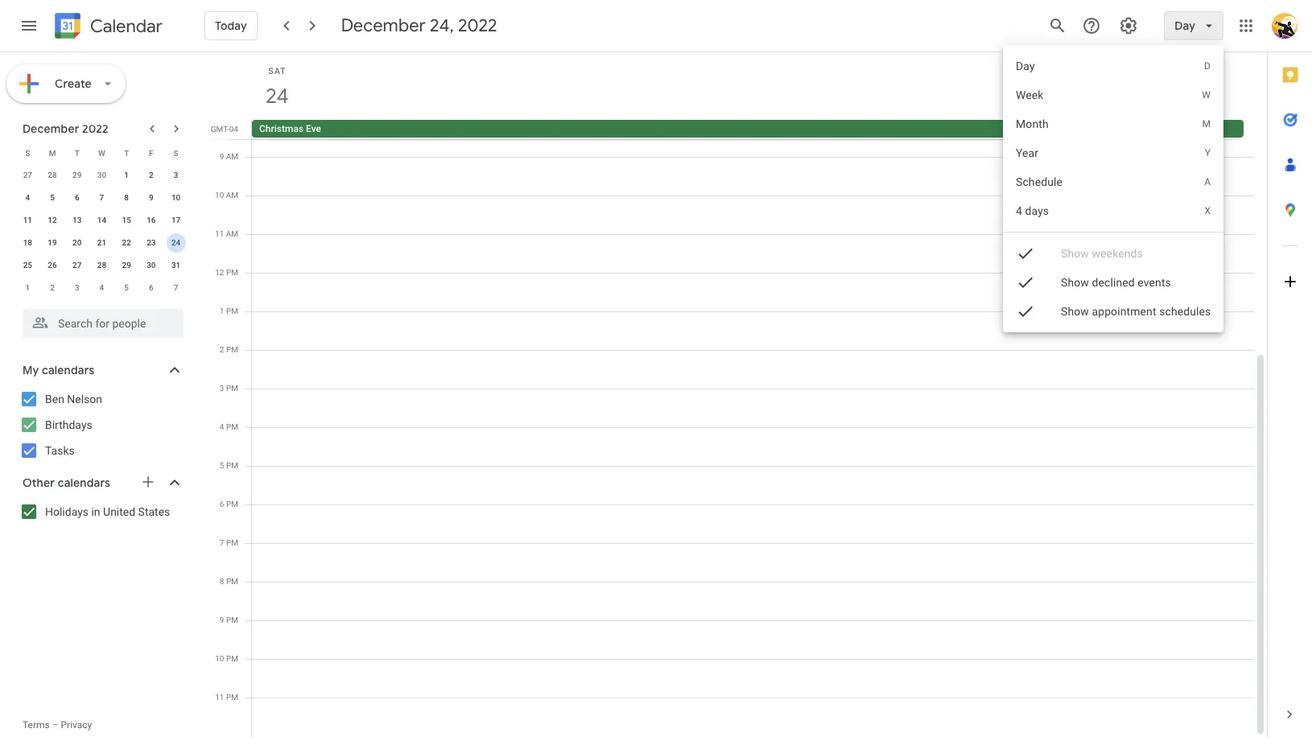 Task type: vqa. For each thing, say whether or not it's contained in the screenshot.


Task type: describe. For each thing, give the bounding box(es) containing it.
calendar
[[90, 15, 163, 37]]

schedule
[[1016, 176, 1063, 188]]

pm for 1 pm
[[226, 307, 238, 316]]

4 for 4 days
[[1016, 205, 1022, 217]]

4 down november 27 element
[[25, 193, 30, 202]]

29 for 29 element
[[122, 261, 131, 270]]

11 element
[[18, 211, 37, 230]]

10 am
[[215, 191, 238, 200]]

16 element
[[142, 211, 161, 230]]

year
[[1016, 147, 1039, 159]]

terms
[[23, 720, 50, 731]]

november 28 element
[[43, 166, 62, 185]]

terms – privacy
[[23, 720, 92, 731]]

day button
[[1165, 6, 1224, 45]]

row containing 25
[[15, 254, 188, 277]]

events
[[1138, 276, 1171, 289]]

saturday, december 24 element
[[258, 78, 296, 115]]

today button
[[205, 6, 257, 45]]

0 vertical spatial 3
[[174, 171, 178, 180]]

10 for 10 pm
[[215, 655, 224, 664]]

12 pm
[[215, 268, 238, 277]]

30 for november 30 element at the top left of the page
[[97, 171, 106, 180]]

10 pm
[[215, 655, 238, 664]]

december 24, 2022
[[341, 14, 497, 37]]

birthdays
[[45, 419, 92, 432]]

6 for 6 pm
[[220, 500, 224, 509]]

28 for 28 element
[[97, 261, 106, 270]]

28 element
[[92, 256, 111, 275]]

1 check checkbox item from the top
[[1003, 239, 1224, 268]]

1 pm
[[220, 307, 238, 316]]

14
[[97, 216, 106, 225]]

pm for 3 pm
[[226, 384, 238, 393]]

support image
[[1083, 16, 1102, 35]]

10 element
[[166, 188, 186, 208]]

19
[[48, 238, 57, 247]]

holidays
[[45, 506, 89, 519]]

24,
[[430, 14, 454, 37]]

2 check checkbox item from the top
[[1003, 268, 1224, 297]]

17 element
[[166, 211, 186, 230]]

show declined events
[[1061, 276, 1171, 289]]

27 element
[[67, 256, 87, 275]]

other
[[23, 476, 55, 490]]

today
[[215, 19, 247, 33]]

days
[[1025, 205, 1049, 217]]

am for 11 am
[[226, 230, 238, 238]]

0 vertical spatial 1
[[124, 171, 129, 180]]

calendars for my calendars
[[42, 363, 94, 378]]

12 element
[[43, 211, 62, 230]]

5 for 5 pm
[[220, 461, 224, 470]]

10 for 10
[[171, 193, 181, 202]]

8 for 8 pm
[[220, 577, 224, 586]]

24 grid
[[206, 52, 1268, 738]]

create
[[55, 77, 92, 91]]

january 2 element
[[43, 279, 62, 298]]

december 2022
[[23, 122, 109, 136]]

15
[[122, 216, 131, 225]]

create button
[[6, 64, 126, 103]]

22 element
[[117, 234, 136, 253]]

1 t from the left
[[75, 149, 80, 157]]

november 27 element
[[18, 166, 37, 185]]

4 for january 4 element
[[100, 283, 104, 292]]

m for month
[[1202, 118, 1211, 130]]

4 pm
[[220, 423, 238, 432]]

3 for january 3 element
[[75, 283, 79, 292]]

y
[[1205, 147, 1211, 159]]

28 for november 28 element
[[48, 171, 57, 180]]

my
[[23, 363, 39, 378]]

my calendars
[[23, 363, 94, 378]]

pm for 4 pm
[[226, 423, 238, 432]]

my calendars button
[[3, 358, 200, 383]]

other calendars button
[[3, 470, 200, 496]]

november 29 element
[[67, 166, 87, 185]]

f
[[149, 149, 153, 157]]

december for december 2022
[[23, 122, 79, 136]]

0 vertical spatial 5
[[50, 193, 55, 202]]

pm for 6 pm
[[226, 500, 238, 509]]

2 for 2 pm
[[220, 345, 224, 354]]

10 for 10 am
[[215, 191, 224, 200]]

january 6 element
[[142, 279, 161, 298]]

2 pm
[[220, 345, 238, 354]]

december for december 24, 2022
[[341, 14, 426, 37]]

20 element
[[67, 234, 87, 253]]

january 4 element
[[92, 279, 111, 298]]

ben nelson
[[45, 393, 102, 406]]

8 pm
[[220, 577, 238, 586]]

show for show declined events
[[1061, 276, 1089, 289]]

27 for 27 element
[[73, 261, 82, 270]]

check for show weekends
[[1016, 244, 1035, 263]]

pm for 11 pm
[[226, 693, 238, 702]]

4 days
[[1016, 205, 1049, 217]]

am for 10 am
[[226, 191, 238, 200]]

9 am
[[220, 152, 238, 161]]

1 horizontal spatial 2022
[[458, 14, 497, 37]]

4 days menu item
[[1003, 196, 1224, 225]]

1 vertical spatial 2022
[[82, 122, 109, 136]]

pm for 10 pm
[[226, 655, 238, 664]]

christmas eve
[[259, 123, 321, 134]]

30 element
[[142, 256, 161, 275]]

calendars for other calendars
[[58, 476, 110, 490]]

2 t from the left
[[124, 149, 129, 157]]

3 for 3 pm
[[220, 384, 224, 393]]

day inside 'popup button'
[[1175, 19, 1196, 33]]

sat 24
[[264, 66, 287, 110]]

privacy
[[61, 720, 92, 731]]

11 am
[[215, 230, 238, 238]]

add other calendars image
[[140, 474, 156, 490]]

day menu item
[[1003, 52, 1224, 81]]

united
[[103, 506, 135, 519]]

11 for 11 am
[[215, 230, 224, 238]]

pm for 12 pm
[[226, 268, 238, 277]]

2 s from the left
[[174, 149, 178, 157]]

23 element
[[142, 234, 161, 253]]

23
[[147, 238, 156, 247]]

declined
[[1092, 276, 1135, 289]]

25 element
[[18, 256, 37, 275]]

week menu item
[[1003, 81, 1224, 110]]

gmt-04
[[211, 125, 238, 134]]

14 element
[[92, 211, 111, 230]]

29 element
[[117, 256, 136, 275]]

christmas
[[259, 123, 304, 134]]

tasks
[[45, 445, 75, 457]]

my calendars list
[[3, 387, 200, 464]]

11 pm
[[215, 693, 238, 702]]

3 check checkbox item from the top
[[1003, 297, 1224, 326]]

nelson
[[67, 393, 102, 406]]



Task type: locate. For each thing, give the bounding box(es) containing it.
3 row from the top
[[15, 187, 188, 209]]

9 up 16
[[149, 193, 154, 202]]

m up y
[[1202, 118, 1211, 130]]

5 down november 28 element
[[50, 193, 55, 202]]

1 horizontal spatial m
[[1202, 118, 1211, 130]]

None search field
[[0, 303, 200, 338]]

6 row from the top
[[15, 254, 188, 277]]

0 horizontal spatial 12
[[48, 216, 57, 225]]

january 5 element
[[117, 279, 136, 298]]

w inside menu item
[[1202, 89, 1211, 101]]

am up 12 pm
[[226, 230, 238, 238]]

9 pm from the top
[[226, 577, 238, 586]]

7 down 31 element
[[174, 283, 178, 292]]

0 horizontal spatial w
[[98, 149, 105, 157]]

november 30 element
[[92, 166, 111, 185]]

3
[[174, 171, 178, 180], [75, 283, 79, 292], [220, 384, 224, 393]]

pm up '8 pm'
[[226, 539, 238, 548]]

december
[[341, 14, 426, 37], [23, 122, 79, 136]]

4 inside menu item
[[1016, 205, 1022, 217]]

13
[[73, 216, 82, 225]]

27
[[23, 171, 32, 180], [73, 261, 82, 270]]

0 vertical spatial show
[[1061, 247, 1089, 260]]

26
[[48, 261, 57, 270]]

1 horizontal spatial 30
[[147, 261, 156, 270]]

1 horizontal spatial 27
[[73, 261, 82, 270]]

0 horizontal spatial 3
[[75, 283, 79, 292]]

7 down 6 pm
[[220, 539, 224, 548]]

1 vertical spatial 8
[[220, 577, 224, 586]]

1 vertical spatial check
[[1016, 273, 1035, 292]]

6 pm from the top
[[226, 461, 238, 470]]

january 1 element
[[18, 279, 37, 298]]

1 show from the top
[[1061, 247, 1089, 260]]

28 left november 29 element
[[48, 171, 57, 180]]

2 vertical spatial 6
[[220, 500, 224, 509]]

0 vertical spatial december
[[341, 14, 426, 37]]

2 vertical spatial 11
[[215, 693, 224, 702]]

1 vertical spatial 11
[[215, 230, 224, 238]]

18
[[23, 238, 32, 247]]

1 vertical spatial day
[[1016, 60, 1035, 72]]

8 inside 24 grid
[[220, 577, 224, 586]]

30 right november 29 element
[[97, 171, 106, 180]]

2 show from the top
[[1061, 276, 1089, 289]]

pm up 7 pm
[[226, 500, 238, 509]]

december up november 28 element
[[23, 122, 79, 136]]

1 vertical spatial 7
[[174, 283, 178, 292]]

8 pm from the top
[[226, 539, 238, 548]]

12 down 11 am in the top left of the page
[[215, 268, 224, 277]]

0 vertical spatial 29
[[73, 171, 82, 180]]

7 row from the top
[[15, 277, 188, 300]]

show appointment schedules
[[1061, 305, 1211, 318]]

0 horizontal spatial 27
[[23, 171, 32, 180]]

4 inside grid
[[220, 423, 224, 432]]

pm down the 10 pm
[[226, 693, 238, 702]]

calendars inside dropdown button
[[42, 363, 94, 378]]

2 for january 2 element
[[50, 283, 55, 292]]

0 horizontal spatial 5
[[50, 193, 55, 202]]

m inside month menu item
[[1202, 118, 1211, 130]]

0 horizontal spatial 6
[[75, 193, 79, 202]]

0 horizontal spatial 24
[[171, 238, 181, 247]]

9 pm
[[220, 616, 238, 625]]

tab list
[[1268, 52, 1313, 693]]

10 up 11 am in the top left of the page
[[215, 191, 224, 200]]

2 vertical spatial show
[[1061, 305, 1089, 318]]

9 for 9 pm
[[220, 616, 224, 625]]

show left weekends
[[1061, 247, 1089, 260]]

6 down november 29 element
[[75, 193, 79, 202]]

day up week
[[1016, 60, 1035, 72]]

1 vertical spatial 12
[[215, 268, 224, 277]]

4
[[25, 193, 30, 202], [1016, 205, 1022, 217], [100, 283, 104, 292], [220, 423, 224, 432]]

0 vertical spatial 6
[[75, 193, 79, 202]]

27 for november 27 element
[[23, 171, 32, 180]]

check checkbox item down weekends
[[1003, 268, 1224, 297]]

10 up 17
[[171, 193, 181, 202]]

4 down 28 element
[[100, 283, 104, 292]]

0 horizontal spatial 29
[[73, 171, 82, 180]]

10 up 11 pm
[[215, 655, 224, 664]]

day inside menu item
[[1016, 60, 1035, 72]]

calendars inside dropdown button
[[58, 476, 110, 490]]

11
[[23, 216, 32, 225], [215, 230, 224, 238], [215, 693, 224, 702]]

0 horizontal spatial day
[[1016, 60, 1035, 72]]

1 vertical spatial m
[[49, 149, 56, 157]]

s up november 27 element
[[25, 149, 30, 157]]

1 vertical spatial 3
[[75, 283, 79, 292]]

21
[[97, 238, 106, 247]]

1 for 1 pm
[[220, 307, 224, 316]]

2 am from the top
[[226, 191, 238, 200]]

10
[[215, 191, 224, 200], [171, 193, 181, 202], [215, 655, 224, 664]]

row group
[[15, 164, 188, 300]]

m inside december 2022 grid
[[49, 149, 56, 157]]

11 down the 10 pm
[[215, 693, 224, 702]]

1 row from the top
[[15, 142, 188, 164]]

5
[[50, 193, 55, 202], [124, 283, 129, 292], [220, 461, 224, 470]]

24 element
[[166, 234, 186, 253]]

privacy link
[[61, 720, 92, 731]]

7 down november 30 element at the top left of the page
[[100, 193, 104, 202]]

4 up 5 pm
[[220, 423, 224, 432]]

8
[[124, 193, 129, 202], [220, 577, 224, 586]]

0 horizontal spatial 30
[[97, 171, 106, 180]]

0 vertical spatial 11
[[23, 216, 32, 225]]

6 pm
[[220, 500, 238, 509]]

0 horizontal spatial t
[[75, 149, 80, 157]]

weekends
[[1092, 247, 1143, 260]]

4 for 4 pm
[[220, 423, 224, 432]]

menu
[[1003, 45, 1224, 333]]

3 up 10 element
[[174, 171, 178, 180]]

0 vertical spatial 24
[[264, 83, 287, 110]]

7 pm
[[220, 539, 238, 548]]

states
[[138, 506, 170, 519]]

1 vertical spatial december
[[23, 122, 79, 136]]

8 up 15
[[124, 193, 129, 202]]

am down '04'
[[226, 152, 238, 161]]

0 vertical spatial 9
[[220, 152, 224, 161]]

24 down 'sat'
[[264, 83, 287, 110]]

0 horizontal spatial 8
[[124, 193, 129, 202]]

w inside december 2022 grid
[[98, 149, 105, 157]]

show left declined
[[1061, 276, 1089, 289]]

1 vertical spatial 30
[[147, 261, 156, 270]]

1 horizontal spatial 2
[[149, 171, 154, 180]]

check checkbox item up declined
[[1003, 239, 1224, 268]]

s right the f
[[174, 149, 178, 157]]

2 pm from the top
[[226, 307, 238, 316]]

show for show weekends
[[1061, 247, 1089, 260]]

3 check from the top
[[1016, 302, 1035, 321]]

4 row from the top
[[15, 209, 188, 232]]

0 horizontal spatial 2
[[50, 283, 55, 292]]

pm up 5 pm
[[226, 423, 238, 432]]

7 pm from the top
[[226, 500, 238, 509]]

m
[[1202, 118, 1211, 130], [49, 149, 56, 157]]

january 3 element
[[67, 279, 87, 298]]

holidays in united states
[[45, 506, 170, 519]]

ben
[[45, 393, 64, 406]]

5 pm from the top
[[226, 423, 238, 432]]

pm up 3 pm
[[226, 345, 238, 354]]

0 horizontal spatial 7
[[100, 193, 104, 202]]

1 right november 30 element at the top left of the page
[[124, 171, 129, 180]]

6 down 30 element
[[149, 283, 154, 292]]

check checkbox item
[[1003, 239, 1224, 268], [1003, 268, 1224, 297], [1003, 297, 1224, 326]]

1 horizontal spatial s
[[174, 149, 178, 157]]

row containing 27
[[15, 164, 188, 187]]

december left 24, on the left
[[341, 14, 426, 37]]

1 horizontal spatial december
[[341, 14, 426, 37]]

5 pm
[[220, 461, 238, 470]]

0 horizontal spatial s
[[25, 149, 30, 157]]

terms link
[[23, 720, 50, 731]]

month menu item
[[1003, 110, 1224, 139]]

24
[[264, 83, 287, 110], [171, 238, 181, 247]]

a
[[1205, 176, 1211, 188]]

2 vertical spatial 7
[[220, 539, 224, 548]]

0 vertical spatial w
[[1202, 89, 1211, 101]]

9
[[220, 152, 224, 161], [149, 193, 154, 202], [220, 616, 224, 625]]

pm for 8 pm
[[226, 577, 238, 586]]

0 vertical spatial 12
[[48, 216, 57, 225]]

show left the appointment
[[1061, 305, 1089, 318]]

2 vertical spatial 2
[[220, 345, 224, 354]]

check for show appointment schedules
[[1016, 302, 1035, 321]]

3 am from the top
[[226, 230, 238, 238]]

1 inside 24 grid
[[220, 307, 224, 316]]

29 left november 30 element at the top left of the page
[[73, 171, 82, 180]]

30 for 30 element
[[147, 261, 156, 270]]

29 for november 29 element
[[73, 171, 82, 180]]

0 vertical spatial m
[[1202, 118, 1211, 130]]

7
[[100, 193, 104, 202], [174, 283, 178, 292], [220, 539, 224, 548]]

17
[[171, 216, 181, 225]]

1 horizontal spatial 24
[[264, 83, 287, 110]]

show for show appointment schedules
[[1061, 305, 1089, 318]]

7 inside "element"
[[174, 283, 178, 292]]

11 for 11
[[23, 216, 32, 225]]

3 up 4 pm
[[220, 384, 224, 393]]

5 for january 5 element
[[124, 283, 129, 292]]

29
[[73, 171, 82, 180], [122, 261, 131, 270]]

1 horizontal spatial day
[[1175, 19, 1196, 33]]

5 row from the top
[[15, 232, 188, 254]]

2 horizontal spatial 5
[[220, 461, 224, 470]]

28 down 21 "element"
[[97, 261, 106, 270]]

1 vertical spatial w
[[98, 149, 105, 157]]

2 horizontal spatial 1
[[220, 307, 224, 316]]

0 vertical spatial 28
[[48, 171, 57, 180]]

1 vertical spatial 2
[[50, 283, 55, 292]]

1 pm from the top
[[226, 268, 238, 277]]

1 horizontal spatial w
[[1202, 89, 1211, 101]]

2 inside grid
[[220, 345, 224, 354]]

2 down 26 element
[[50, 283, 55, 292]]

2 horizontal spatial 7
[[220, 539, 224, 548]]

1 vertical spatial 6
[[149, 283, 154, 292]]

27 down 20 'element'
[[73, 261, 82, 270]]

1 vertical spatial 27
[[73, 261, 82, 270]]

1 vertical spatial am
[[226, 191, 238, 200]]

0 vertical spatial check
[[1016, 244, 1035, 263]]

week
[[1016, 89, 1044, 101]]

1 horizontal spatial 8
[[220, 577, 224, 586]]

2 vertical spatial 3
[[220, 384, 224, 393]]

m for s
[[49, 149, 56, 157]]

11 for 11 pm
[[215, 693, 224, 702]]

s
[[25, 149, 30, 157], [174, 149, 178, 157]]

pm for 9 pm
[[226, 616, 238, 625]]

1 vertical spatial 28
[[97, 261, 106, 270]]

12 inside 12 element
[[48, 216, 57, 225]]

in
[[91, 506, 100, 519]]

7 inside 24 grid
[[220, 539, 224, 548]]

0 vertical spatial 2022
[[458, 14, 497, 37]]

5 down 29 element
[[124, 283, 129, 292]]

row containing 1
[[15, 277, 188, 300]]

pm down 4 pm
[[226, 461, 238, 470]]

calendar element
[[52, 10, 163, 45]]

0 vertical spatial calendars
[[42, 363, 94, 378]]

check for show declined events
[[1016, 273, 1035, 292]]

t up november 29 element
[[75, 149, 80, 157]]

24 down 17 element
[[171, 238, 181, 247]]

eve
[[306, 123, 321, 134]]

pm for 7 pm
[[226, 539, 238, 548]]

pm up 1 pm at the top
[[226, 268, 238, 277]]

0 horizontal spatial 2022
[[82, 122, 109, 136]]

0 horizontal spatial m
[[49, 149, 56, 157]]

12 pm from the top
[[226, 693, 238, 702]]

3 pm
[[220, 384, 238, 393]]

25
[[23, 261, 32, 270]]

calendar heading
[[87, 15, 163, 37]]

m up november 28 element
[[49, 149, 56, 157]]

1 horizontal spatial 1
[[124, 171, 129, 180]]

11 down the 10 am
[[215, 230, 224, 238]]

19 element
[[43, 234, 62, 253]]

8 for 8
[[124, 193, 129, 202]]

2022
[[458, 14, 497, 37], [82, 122, 109, 136]]

show
[[1061, 247, 1089, 260], [1061, 276, 1089, 289], [1061, 305, 1089, 318]]

21 element
[[92, 234, 111, 253]]

22
[[122, 238, 131, 247]]

appointment
[[1092, 305, 1157, 318]]

row containing 11
[[15, 209, 188, 232]]

day right "settings menu" icon
[[1175, 19, 1196, 33]]

1 horizontal spatial 6
[[149, 283, 154, 292]]

1 horizontal spatial 5
[[124, 283, 129, 292]]

pm up 2 pm
[[226, 307, 238, 316]]

1
[[124, 171, 129, 180], [25, 283, 30, 292], [220, 307, 224, 316]]

1 down 12 pm
[[220, 307, 224, 316]]

24 inside cell
[[171, 238, 181, 247]]

december 2022 grid
[[15, 142, 188, 300]]

1 vertical spatial show
[[1061, 276, 1089, 289]]

9 for 9
[[149, 193, 154, 202]]

main drawer image
[[19, 16, 39, 35]]

10 inside row
[[171, 193, 181, 202]]

12 for 12
[[48, 216, 57, 225]]

menu containing check
[[1003, 45, 1224, 333]]

calendars
[[42, 363, 94, 378], [58, 476, 110, 490]]

2022 up november 30 element at the top left of the page
[[82, 122, 109, 136]]

calendars up in
[[58, 476, 110, 490]]

3 show from the top
[[1061, 305, 1089, 318]]

12 up 19
[[48, 216, 57, 225]]

christmas eve row
[[245, 120, 1268, 139]]

am
[[226, 152, 238, 161], [226, 191, 238, 200], [226, 230, 238, 238]]

sat
[[268, 66, 286, 77]]

2 vertical spatial 9
[[220, 616, 224, 625]]

check checkbox item down declined
[[1003, 297, 1224, 326]]

13 element
[[67, 211, 87, 230]]

0 vertical spatial 2
[[149, 171, 154, 180]]

2 row from the top
[[15, 164, 188, 187]]

9 inside row
[[149, 193, 154, 202]]

pm up 4 pm
[[226, 384, 238, 393]]

1 vertical spatial 5
[[124, 283, 129, 292]]

0 vertical spatial day
[[1175, 19, 1196, 33]]

1 check from the top
[[1016, 244, 1035, 263]]

schedule menu item
[[1003, 168, 1224, 196]]

x
[[1205, 205, 1211, 217]]

12 for 12 pm
[[215, 268, 224, 277]]

2 down 1 pm at the top
[[220, 345, 224, 354]]

7 for 7 pm
[[220, 539, 224, 548]]

row
[[15, 142, 188, 164], [15, 164, 188, 187], [15, 187, 188, 209], [15, 209, 188, 232], [15, 232, 188, 254], [15, 254, 188, 277], [15, 277, 188, 300]]

2 horizontal spatial 3
[[220, 384, 224, 393]]

pm down 9 pm
[[226, 655, 238, 664]]

6 inside 24 grid
[[220, 500, 224, 509]]

–
[[52, 720, 58, 731]]

pm for 5 pm
[[226, 461, 238, 470]]

pm
[[226, 268, 238, 277], [226, 307, 238, 316], [226, 345, 238, 354], [226, 384, 238, 393], [226, 423, 238, 432], [226, 461, 238, 470], [226, 500, 238, 509], [226, 539, 238, 548], [226, 577, 238, 586], [226, 616, 238, 625], [226, 655, 238, 664], [226, 693, 238, 702]]

10 pm from the top
[[226, 616, 238, 625]]

30 down 23 element
[[147, 261, 156, 270]]

20
[[73, 238, 82, 247]]

2 vertical spatial am
[[226, 230, 238, 238]]

4 pm from the top
[[226, 384, 238, 393]]

31
[[171, 261, 181, 270]]

15 element
[[117, 211, 136, 230]]

0 vertical spatial 30
[[97, 171, 106, 180]]

11 pm from the top
[[226, 655, 238, 664]]

1 horizontal spatial 7
[[174, 283, 178, 292]]

pm for 2 pm
[[226, 345, 238, 354]]

w
[[1202, 89, 1211, 101], [98, 149, 105, 157]]

16
[[147, 216, 156, 225]]

9 for 9 am
[[220, 152, 224, 161]]

d
[[1204, 60, 1211, 72]]

2 horizontal spatial 2
[[220, 345, 224, 354]]

0 vertical spatial am
[[226, 152, 238, 161]]

6 down 5 pm
[[220, 500, 224, 509]]

0 horizontal spatial 28
[[48, 171, 57, 180]]

2
[[149, 171, 154, 180], [50, 283, 55, 292], [220, 345, 224, 354]]

year menu item
[[1003, 139, 1224, 168]]

31 element
[[166, 256, 186, 275]]

3 down 27 element
[[75, 283, 79, 292]]

row containing 18
[[15, 232, 188, 254]]

11 up 18
[[23, 216, 32, 225]]

1 vertical spatial 29
[[122, 261, 131, 270]]

1 horizontal spatial 28
[[97, 261, 106, 270]]

1 down 25 element
[[25, 283, 30, 292]]

18 element
[[18, 234, 37, 253]]

gmt-
[[211, 125, 229, 134]]

row group containing 27
[[15, 164, 188, 300]]

Search for people text field
[[32, 309, 174, 338]]

24 inside grid
[[264, 83, 287, 110]]

0 vertical spatial 27
[[23, 171, 32, 180]]

settings menu image
[[1120, 16, 1139, 35]]

9 down gmt-
[[220, 152, 224, 161]]

1 vertical spatial 1
[[25, 283, 30, 292]]

27 left november 28 element
[[23, 171, 32, 180]]

26 element
[[43, 256, 62, 275]]

pm down '8 pm'
[[226, 616, 238, 625]]

month
[[1016, 118, 1049, 130]]

1 horizontal spatial 12
[[215, 268, 224, 277]]

6 for january 6 element in the top of the page
[[149, 283, 154, 292]]

row containing s
[[15, 142, 188, 164]]

2 down the f
[[149, 171, 154, 180]]

other calendars
[[23, 476, 110, 490]]

3 inside 24 grid
[[220, 384, 224, 393]]

4 left days
[[1016, 205, 1022, 217]]

schedules
[[1159, 305, 1211, 318]]

6
[[75, 193, 79, 202], [149, 283, 154, 292], [220, 500, 224, 509]]

2 check from the top
[[1016, 273, 1035, 292]]

9 up the 10 pm
[[220, 616, 224, 625]]

2 vertical spatial check
[[1016, 302, 1035, 321]]

january 7 element
[[166, 279, 186, 298]]

1 vertical spatial calendars
[[58, 476, 110, 490]]

row containing 4
[[15, 187, 188, 209]]

8 inside row
[[124, 193, 129, 202]]

1 horizontal spatial t
[[124, 149, 129, 157]]

show weekends
[[1061, 247, 1143, 260]]

t left the f
[[124, 149, 129, 157]]

11 inside december 2022 grid
[[23, 216, 32, 225]]

5 up 6 pm
[[220, 461, 224, 470]]

2 horizontal spatial 6
[[220, 500, 224, 509]]

am for 9 am
[[226, 152, 238, 161]]

29 down 22 element
[[122, 261, 131, 270]]

8 down 7 pm
[[220, 577, 224, 586]]

12 inside 24 grid
[[215, 268, 224, 277]]

0 horizontal spatial 1
[[25, 283, 30, 292]]

7 for january 7 "element"
[[174, 283, 178, 292]]

w down d
[[1202, 89, 1211, 101]]

0 vertical spatial 8
[[124, 193, 129, 202]]

day
[[1175, 19, 1196, 33], [1016, 60, 1035, 72]]

1 s from the left
[[25, 149, 30, 157]]

1 for january 1 element
[[25, 283, 30, 292]]

5 inside 24 grid
[[220, 461, 224, 470]]

2022 right 24, on the left
[[458, 14, 497, 37]]

christmas eve button
[[252, 120, 1244, 138]]

04
[[229, 125, 238, 134]]

calendars up the ben nelson
[[42, 363, 94, 378]]

24 cell
[[164, 232, 188, 254]]

2 vertical spatial 1
[[220, 307, 224, 316]]

12
[[48, 216, 57, 225], [215, 268, 224, 277]]

0 vertical spatial 7
[[100, 193, 104, 202]]

1 horizontal spatial 3
[[174, 171, 178, 180]]

1 horizontal spatial 29
[[122, 261, 131, 270]]

w up november 30 element at the top left of the page
[[98, 149, 105, 157]]

1 am from the top
[[226, 152, 238, 161]]

am down 9 am
[[226, 191, 238, 200]]

pm down 7 pm
[[226, 577, 238, 586]]

3 pm from the top
[[226, 345, 238, 354]]



